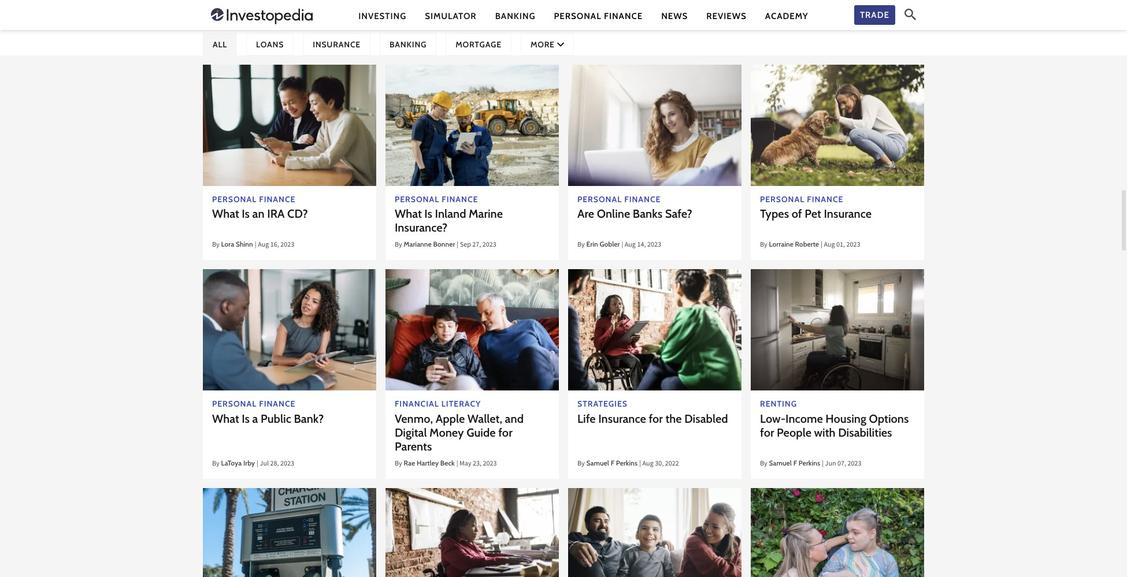 Task type: locate. For each thing, give the bounding box(es) containing it.
what is a public bank?
[[212, 412, 324, 426]]

by left erin
[[578, 240, 585, 251]]

insurance
[[313, 39, 361, 50], [824, 207, 872, 221], [598, 412, 646, 426]]

by down life
[[578, 459, 585, 470]]

banking up more
[[495, 11, 536, 21]]

2023 right 01,
[[847, 240, 861, 251]]

f inside "by samuel f perkins aug 30, 2022"
[[611, 459, 615, 467]]

by for what is an ira cd?
[[212, 240, 219, 251]]

lora
[[221, 240, 234, 249]]

aug left the 16,
[[258, 240, 269, 251]]

samuel for low-income housing options for people with disabilities
[[769, 459, 792, 467]]

28,
[[270, 459, 279, 470]]

by left lorraine
[[760, 240, 767, 251]]

1 horizontal spatial samuel
[[769, 459, 792, 467]]

finance left "news"
[[604, 11, 643, 21]]

housing
[[826, 412, 867, 426]]

a group of people sitting and facing a person in wheelchair who is leading a work meeting image
[[568, 270, 742, 391]]

2023 right 23,
[[483, 459, 497, 470]]

for left people
[[760, 426, 774, 440]]

0 vertical spatial insurance
[[313, 39, 361, 50]]

insurance link
[[303, 33, 371, 55]]

banking link down investing link
[[380, 33, 437, 55]]

drawer arrow image
[[557, 41, 564, 47]]

what is inland marine insurance? by marianne bonner sep 27, 2023
[[395, 207, 503, 251]]

0 horizontal spatial insurance
[[313, 39, 361, 50]]

banking down investing link
[[390, 39, 427, 50]]

aug
[[258, 240, 269, 251], [625, 240, 636, 251], [824, 240, 835, 251], [643, 459, 654, 470]]

is inside the what is inland marine insurance? by marianne bonner sep 27, 2023
[[424, 207, 432, 221]]

by inside the what is inland marine insurance? by marianne bonner sep 27, 2023
[[395, 240, 402, 251]]

is for a
[[242, 412, 250, 426]]

0 horizontal spatial personal
[[263, 7, 328, 29]]

disabled
[[685, 412, 728, 426]]

explore
[[203, 7, 260, 29]]

2 f from the left
[[794, 459, 797, 467]]

2023 right 28,
[[280, 459, 294, 470]]

what up the lora
[[212, 207, 239, 221]]

f
[[611, 459, 615, 467], [794, 459, 797, 467]]

1 perkins from the left
[[616, 459, 638, 467]]

2023 inside venmo, apple wallet, and digital money guide for parents by rae hartley beck may 23, 2023
[[483, 459, 497, 470]]

insurance down explore personal finance
[[313, 39, 361, 50]]

0 horizontal spatial perkins
[[616, 459, 638, 467]]

a woman plays with her dog. image
[[751, 65, 924, 186]]

0 horizontal spatial banking link
[[380, 33, 437, 55]]

by left the latoya
[[212, 459, 219, 470]]

banks
[[633, 207, 663, 221]]

by left marianne
[[395, 240, 402, 251]]

2 samuel from the left
[[769, 459, 792, 467]]

1 vertical spatial banking
[[390, 39, 427, 50]]

for inside venmo, apple wallet, and digital money guide for parents by rae hartley beck may 23, 2023
[[498, 426, 513, 440]]

by down low-
[[760, 459, 767, 470]]

parents
[[395, 440, 432, 454]]

finance up "insurance" link
[[332, 7, 389, 29]]

perkins
[[616, 459, 638, 467], [799, 459, 820, 467]]

is
[[242, 207, 250, 221], [424, 207, 432, 221], [242, 412, 250, 426]]

aug left the 30,
[[643, 459, 654, 470]]

bank?
[[294, 412, 324, 426]]

marine
[[469, 207, 503, 221]]

what
[[212, 207, 239, 221], [395, 207, 422, 221], [212, 412, 239, 426]]

2023 right 27,
[[483, 240, 497, 251]]

someone in a wheelchair working at a desk in an office, using a laptop computer. image
[[386, 488, 559, 578]]

is left inland
[[424, 207, 432, 221]]

samuel
[[587, 459, 609, 467], [769, 459, 792, 467]]

by left rae
[[395, 459, 402, 470]]

banking
[[495, 11, 536, 21], [390, 39, 427, 50]]

0 horizontal spatial banking
[[390, 39, 427, 50]]

1 horizontal spatial insurance
[[598, 412, 646, 426]]

personal up drawer arrow icon
[[554, 11, 602, 21]]

money
[[430, 426, 464, 440]]

all link
[[203, 33, 237, 55]]

1 horizontal spatial finance
[[604, 11, 643, 21]]

1 horizontal spatial f
[[794, 459, 797, 467]]

2 horizontal spatial insurance
[[824, 207, 872, 221]]

reviews link
[[707, 10, 747, 22]]

f left the 30,
[[611, 459, 615, 467]]

for inside low-income housing options for people with disabilities
[[760, 426, 774, 440]]

what inside the what is inland marine insurance? by marianne bonner sep 27, 2023
[[395, 207, 422, 221]]

personal
[[263, 7, 328, 29], [554, 11, 602, 21]]

samuel inside by samuel f perkins jun 07, 2023
[[769, 459, 792, 467]]

1 horizontal spatial perkins
[[799, 459, 820, 467]]

14,
[[637, 240, 646, 251]]

1 samuel from the left
[[587, 459, 609, 467]]

public
[[261, 412, 291, 426]]

digital
[[395, 426, 427, 440]]

perkins left the 30,
[[616, 459, 638, 467]]

investing link
[[359, 10, 406, 22]]

erin
[[587, 240, 598, 249]]

2023 right the 14, at the right
[[647, 240, 661, 251]]

0 vertical spatial banking link
[[495, 10, 536, 22]]

by for are online banks safe?
[[578, 240, 585, 251]]

wallet,
[[468, 412, 502, 426]]

samuel for life insurance for the disabled
[[587, 459, 609, 467]]

low-
[[760, 412, 786, 426]]

finance
[[332, 7, 389, 29], [604, 11, 643, 21]]

aug left the 14, at the right
[[625, 240, 636, 251]]

for right guide on the left of the page
[[498, 426, 513, 440]]

personal up loans link
[[263, 7, 328, 29]]

samuel down life
[[587, 459, 609, 467]]

1 f from the left
[[611, 459, 615, 467]]

parent and son looking at iphone image
[[386, 270, 559, 391]]

sep
[[460, 240, 471, 251]]

may
[[460, 459, 471, 470]]

what for what is a public bank?
[[212, 412, 239, 426]]

what up marianne
[[395, 207, 422, 221]]

samuel inside "by samuel f perkins aug 30, 2022"
[[587, 459, 609, 467]]

1 vertical spatial banking link
[[380, 33, 437, 55]]

perkins inside "by samuel f perkins aug 30, 2022"
[[616, 459, 638, 467]]

by
[[212, 240, 219, 251], [395, 240, 402, 251], [578, 240, 585, 251], [760, 240, 767, 251], [212, 459, 219, 470], [395, 459, 402, 470], [578, 459, 585, 470], [760, 459, 767, 470]]

is for an
[[242, 207, 250, 221]]

aug left 01,
[[824, 240, 835, 251]]

a woman using a laptop in a home setting. image
[[568, 65, 742, 186]]

for left the
[[649, 412, 663, 426]]

is left a
[[242, 412, 250, 426]]

for
[[649, 412, 663, 426], [498, 426, 513, 440], [760, 426, 774, 440]]

0 horizontal spatial samuel
[[587, 459, 609, 467]]

f down people
[[794, 459, 797, 467]]

f inside by samuel f perkins jun 07, 2023
[[794, 459, 797, 467]]

news
[[661, 11, 688, 21]]

and
[[505, 412, 524, 426]]

ira
[[267, 207, 285, 221]]

27,
[[472, 240, 481, 251]]

0 horizontal spatial f
[[611, 459, 615, 467]]

1 horizontal spatial for
[[649, 412, 663, 426]]

apple
[[436, 412, 465, 426]]

academy link
[[765, 10, 809, 22]]

online
[[597, 207, 630, 221]]

is for inland
[[424, 207, 432, 221]]

by erin gobler aug 14, 2023
[[578, 240, 661, 251]]

samuel down people
[[769, 459, 792, 467]]

1 horizontal spatial banking
[[495, 11, 536, 21]]

2 perkins from the left
[[799, 459, 820, 467]]

by left the lora
[[212, 240, 219, 251]]

banking link up more
[[495, 10, 536, 22]]

0 horizontal spatial for
[[498, 426, 513, 440]]

venmo, apple wallet, and digital money guide for parents by rae hartley beck may 23, 2023
[[395, 412, 524, 470]]

reviews
[[707, 11, 747, 21]]

aug for an
[[258, 240, 269, 251]]

life
[[578, 412, 596, 426]]

is left an
[[242, 207, 250, 221]]

perkins inside by samuel f perkins jun 07, 2023
[[799, 459, 820, 467]]

perkins left jun
[[799, 459, 820, 467]]

what left a
[[212, 412, 239, 426]]

insurance right life
[[598, 412, 646, 426]]

insurance?
[[395, 221, 448, 235]]

insurance up 01,
[[824, 207, 872, 221]]

a client and professional have a discussion. image
[[203, 270, 376, 391]]

investing
[[359, 11, 406, 21]]

gobler
[[600, 240, 620, 249]]

0 vertical spatial banking
[[495, 11, 536, 21]]

latoya
[[221, 459, 242, 467]]

cd?
[[287, 207, 308, 221]]

low-income housing options for people with disabilities
[[760, 412, 909, 440]]

types
[[760, 207, 789, 221]]

electric vehicle charging station sign on top of a public charging station with palm trees in background. image
[[203, 488, 376, 578]]

jun
[[825, 459, 836, 470]]

2023 inside the what is inland marine insurance? by marianne bonner sep 27, 2023
[[483, 240, 497, 251]]

marianne
[[404, 240, 432, 249]]

2 horizontal spatial for
[[760, 426, 774, 440]]

2023 right 07,
[[848, 459, 862, 470]]



Task type: describe. For each thing, give the bounding box(es) containing it.
roberte
[[795, 240, 819, 249]]

hartley
[[417, 459, 439, 467]]

rae
[[404, 459, 415, 467]]

investopedia homepage image
[[211, 7, 313, 25]]

banking inside "link"
[[390, 39, 427, 50]]

life insurance for the disabled
[[578, 412, 728, 426]]

by for what is a public bank?
[[212, 459, 219, 470]]

1 horizontal spatial personal
[[554, 11, 602, 21]]

bonner
[[433, 240, 455, 249]]

lorraine
[[769, 240, 794, 249]]

irby
[[243, 459, 255, 467]]

guide
[[467, 426, 496, 440]]

by for low-income housing options for people with disabilities
[[760, 459, 767, 470]]

1 horizontal spatial banking link
[[495, 10, 536, 22]]

by lorraine roberte aug 01, 2023
[[760, 240, 861, 251]]

what is an ira cd?
[[212, 207, 308, 221]]

by for life insurance for the disabled
[[578, 459, 585, 470]]

personal finance
[[554, 11, 643, 21]]

jul
[[260, 459, 269, 470]]

mortgage link
[[446, 33, 512, 55]]

inland
[[435, 207, 466, 221]]

by for types of pet insurance
[[760, 240, 767, 251]]

16,
[[270, 240, 279, 251]]

smiling parents looking at autistic son while sitting on sofa in living room image
[[568, 488, 742, 578]]

are
[[578, 207, 594, 221]]

2 vertical spatial insurance
[[598, 412, 646, 426]]

a couple sits at a table looking at their devices. image
[[203, 65, 376, 186]]

options
[[869, 412, 909, 426]]

all
[[213, 39, 227, 50]]

aug for pet
[[824, 240, 835, 251]]

perkins for insurance
[[616, 459, 638, 467]]

loans link
[[246, 33, 294, 55]]

income
[[786, 412, 823, 426]]

more
[[531, 39, 557, 50]]

0 horizontal spatial finance
[[332, 7, 389, 29]]

01,
[[837, 240, 845, 251]]

by samuel f perkins aug 30, 2022
[[578, 459, 679, 470]]

more button
[[521, 33, 574, 55]]

safe?
[[665, 207, 692, 221]]

pet
[[805, 207, 821, 221]]

types of pet insurance
[[760, 207, 872, 221]]

f for insurance
[[611, 459, 615, 467]]

2022
[[665, 459, 679, 470]]

trade link
[[854, 5, 895, 25]]

disabilities
[[838, 426, 892, 440]]

beck
[[440, 459, 455, 467]]

23,
[[473, 459, 482, 470]]

30,
[[655, 459, 664, 470]]

caregiver girl intellectual disability wheelchair image
[[751, 488, 924, 578]]

of
[[792, 207, 802, 221]]

simulator link
[[425, 10, 477, 22]]

are online banks safe?
[[578, 207, 692, 221]]

an
[[252, 207, 265, 221]]

mortgage
[[456, 39, 502, 50]]

loans
[[256, 39, 284, 50]]

woman in a wheelchair pushing a button on the wall in her kitchen image
[[751, 270, 924, 391]]

trade
[[860, 10, 890, 20]]

with
[[814, 426, 836, 440]]

1 vertical spatial insurance
[[824, 207, 872, 221]]

simulator
[[425, 11, 477, 21]]

by samuel f perkins jun 07, 2023
[[760, 459, 862, 470]]

news link
[[661, 10, 688, 22]]

two construction workers review information on a job site. image
[[386, 65, 559, 186]]

search image
[[905, 9, 916, 20]]

2023 right the 16,
[[281, 240, 294, 251]]

by inside venmo, apple wallet, and digital money guide for parents by rae hartley beck may 23, 2023
[[395, 459, 402, 470]]

the
[[666, 412, 682, 426]]

aug for banks
[[625, 240, 636, 251]]

people
[[777, 426, 812, 440]]

a
[[252, 412, 258, 426]]

by lora shinn aug 16, 2023
[[212, 240, 294, 251]]

07,
[[838, 459, 846, 470]]

shinn
[[236, 240, 253, 249]]

perkins for income
[[799, 459, 820, 467]]

what for what is an ira cd?
[[212, 207, 239, 221]]

personal finance link
[[554, 10, 643, 22]]

venmo,
[[395, 412, 433, 426]]

academy
[[765, 11, 809, 21]]

f for income
[[794, 459, 797, 467]]

what for what is inland marine insurance? by marianne bonner sep 27, 2023
[[395, 207, 422, 221]]

explore personal finance
[[203, 7, 389, 29]]

by latoya irby jul 28, 2023
[[212, 459, 294, 470]]



Task type: vqa. For each thing, say whether or not it's contained in the screenshot.
top Trading
no



